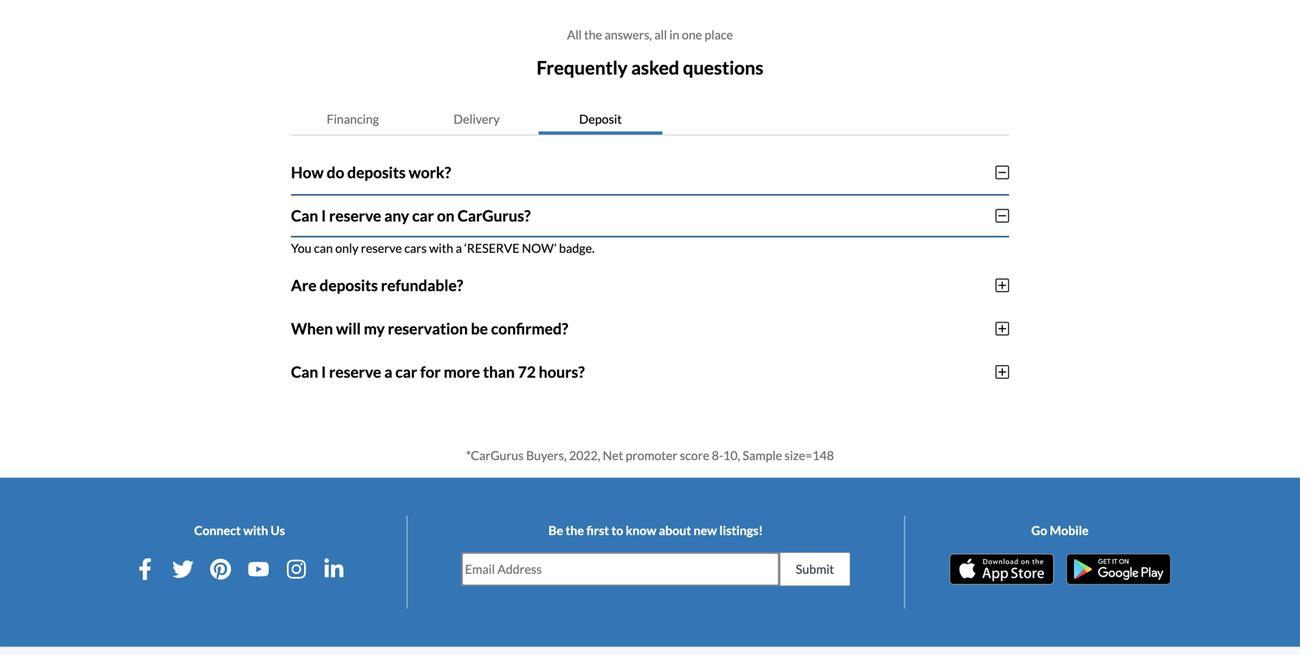 Task type: describe. For each thing, give the bounding box(es) containing it.
can i reserve a car for more than 72 hours? button
[[291, 351, 1010, 394]]

all
[[655, 27, 667, 42]]

can for can i reserve a car for more than 72 hours?
[[291, 363, 318, 382]]

refundable?
[[381, 276, 463, 295]]

are deposits refundable? button
[[291, 264, 1010, 307]]

are deposits refundable?
[[291, 276, 463, 295]]

net
[[603, 448, 624, 463]]

answers,
[[605, 27, 652, 42]]

when will my reservation be confirmed? button
[[291, 307, 1010, 351]]

be
[[549, 523, 563, 538]]

minus square image
[[996, 165, 1010, 180]]

one
[[682, 27, 703, 42]]

i for can i reserve a car for more than 72 hours?
[[321, 363, 326, 382]]

only
[[335, 241, 359, 256]]

*cargurus buyers, 2022, net promoter score 8-10, sample size=148
[[466, 448, 834, 463]]

0 vertical spatial a
[[456, 241, 462, 256]]

instagram image
[[286, 559, 307, 581]]

you
[[291, 241, 312, 256]]

any
[[384, 207, 409, 225]]

place
[[705, 27, 733, 42]]

cargurus?
[[458, 207, 531, 225]]

cars
[[405, 241, 427, 256]]

know
[[626, 523, 657, 538]]

do
[[327, 163, 345, 182]]

new
[[694, 523, 717, 538]]

frequently
[[537, 57, 628, 79]]

a inside "dropdown button"
[[384, 363, 393, 382]]

deposit
[[579, 111, 622, 126]]

can for can i reserve any car on cargurus?
[[291, 207, 318, 225]]

delivery
[[454, 111, 500, 126]]

hours?
[[539, 363, 585, 382]]

go mobile
[[1032, 523, 1089, 538]]

can i reserve any car on cargurus?
[[291, 207, 531, 225]]

reserve for any
[[329, 207, 382, 225]]

promoter
[[626, 448, 678, 463]]

size=148
[[785, 448, 834, 463]]

download on the app store image
[[950, 554, 1054, 585]]

buyers,
[[526, 448, 567, 463]]

deposits inside dropdown button
[[347, 163, 406, 182]]

delivery tab
[[415, 104, 539, 135]]

8-
[[712, 448, 724, 463]]

linkedin image
[[323, 559, 345, 581]]

go
[[1032, 523, 1048, 538]]

deposit tab
[[539, 104, 663, 135]]

2022,
[[569, 448, 601, 463]]

tab list containing financing
[[291, 104, 1010, 135]]

minus square image
[[996, 208, 1010, 224]]

plus square image for when will my reservation be confirmed?
[[996, 321, 1010, 337]]

can i reserve a car for more than 72 hours?
[[291, 363, 585, 382]]

when
[[291, 320, 333, 338]]

questions
[[683, 57, 764, 79]]

Email Address email field
[[462, 553, 779, 586]]

0 horizontal spatial with
[[243, 523, 268, 538]]



Task type: locate. For each thing, give the bounding box(es) containing it.
1 horizontal spatial a
[[456, 241, 462, 256]]

are
[[291, 276, 317, 295]]

1 vertical spatial car
[[396, 363, 417, 382]]

2 vertical spatial reserve
[[329, 363, 382, 382]]

the right all
[[584, 27, 602, 42]]

can i reserve any car on cargurus? button
[[291, 194, 1010, 238]]

plus square image
[[996, 278, 1010, 293]]

tab list
[[291, 104, 1010, 135]]

badge.
[[559, 241, 595, 256]]

the
[[584, 27, 602, 42], [566, 523, 584, 538]]

i inside dropdown button
[[321, 207, 326, 225]]

score
[[680, 448, 710, 463]]

frequently asked questions
[[537, 57, 764, 79]]

1 plus square image from the top
[[996, 321, 1010, 337]]

a
[[456, 241, 462, 256], [384, 363, 393, 382]]

than
[[483, 363, 515, 382]]

i for can i reserve any car on cargurus?
[[321, 207, 326, 225]]

can up the you
[[291, 207, 318, 225]]

can inside dropdown button
[[291, 207, 318, 225]]

1 vertical spatial i
[[321, 363, 326, 382]]

deposits
[[347, 163, 406, 182], [320, 276, 378, 295]]

when will my reservation be confirmed?
[[291, 320, 569, 338]]

deposits inside dropdown button
[[320, 276, 378, 295]]

10,
[[724, 448, 741, 463]]

plus square image inside when will my reservation be confirmed? dropdown button
[[996, 321, 1010, 337]]

how do deposits work?
[[291, 163, 451, 182]]

1 can from the top
[[291, 207, 318, 225]]

can
[[314, 241, 333, 256]]

car left for at left bottom
[[396, 363, 417, 382]]

reserve inside "dropdown button"
[[329, 363, 382, 382]]

reserve up only
[[329, 207, 382, 225]]

i down when
[[321, 363, 326, 382]]

car for on
[[412, 207, 434, 225]]

about
[[659, 523, 692, 538]]

pinterest image
[[210, 559, 232, 581]]

car inside dropdown button
[[412, 207, 434, 225]]

1 vertical spatial can
[[291, 363, 318, 382]]

72
[[518, 363, 536, 382]]

with right cars
[[429, 241, 454, 256]]

youtube image
[[248, 559, 269, 581]]

car for for
[[396, 363, 417, 382]]

can down when
[[291, 363, 318, 382]]

in
[[670, 27, 680, 42]]

confirmed?
[[491, 320, 569, 338]]

my
[[364, 320, 385, 338]]

2 can from the top
[[291, 363, 318, 382]]

deposits down only
[[320, 276, 378, 295]]

be
[[471, 320, 488, 338]]

get it on google play image
[[1067, 554, 1171, 585]]

car inside "dropdown button"
[[396, 363, 417, 382]]

be the first to know about new listings!
[[549, 523, 763, 538]]

1 i from the top
[[321, 207, 326, 225]]

the for answers,
[[584, 27, 602, 42]]

a left for at left bottom
[[384, 363, 393, 382]]

0 vertical spatial reserve
[[329, 207, 382, 225]]

reserve down will
[[329, 363, 382, 382]]

0 vertical spatial car
[[412, 207, 434, 225]]

with
[[429, 241, 454, 256], [243, 523, 268, 538]]

deposits right do
[[347, 163, 406, 182]]

connect with us
[[194, 523, 285, 538]]

all the answers, all in one place
[[567, 27, 733, 42]]

work?
[[409, 163, 451, 182]]

the right be
[[566, 523, 584, 538]]

us
[[271, 523, 285, 538]]

how
[[291, 163, 324, 182]]

now'
[[522, 241, 557, 256]]

asked
[[632, 57, 680, 79]]

reserve for a
[[329, 363, 382, 382]]

plus square image inside can i reserve a car for more than 72 hours? "dropdown button"
[[996, 365, 1010, 380]]

financing
[[327, 111, 379, 126]]

a left 'reserve
[[456, 241, 462, 256]]

0 vertical spatial i
[[321, 207, 326, 225]]

2 plus square image from the top
[[996, 365, 1010, 380]]

plus square image for can i reserve a car for more than 72 hours?
[[996, 365, 1010, 380]]

0 vertical spatial deposits
[[347, 163, 406, 182]]

1 vertical spatial with
[[243, 523, 268, 538]]

i inside "dropdown button"
[[321, 363, 326, 382]]

financing tab
[[291, 104, 415, 135]]

0 vertical spatial the
[[584, 27, 602, 42]]

0 vertical spatial can
[[291, 207, 318, 225]]

connect
[[194, 523, 241, 538]]

0 vertical spatial plus square image
[[996, 321, 1010, 337]]

facebook image
[[134, 559, 156, 581]]

on
[[437, 207, 455, 225]]

can inside "dropdown button"
[[291, 363, 318, 382]]

1 vertical spatial deposits
[[320, 276, 378, 295]]

1 vertical spatial a
[[384, 363, 393, 382]]

the for first
[[566, 523, 584, 538]]

reservation
[[388, 320, 468, 338]]

car left on
[[412, 207, 434, 225]]

will
[[336, 320, 361, 338]]

plus square image
[[996, 321, 1010, 337], [996, 365, 1010, 380]]

*cargurus
[[466, 448, 524, 463]]

to
[[612, 523, 624, 538]]

0 vertical spatial with
[[429, 241, 454, 256]]

listings!
[[720, 523, 763, 538]]

twitter image
[[172, 559, 194, 581]]

mobile
[[1050, 523, 1089, 538]]

reserve
[[329, 207, 382, 225], [361, 241, 402, 256], [329, 363, 382, 382]]

1 vertical spatial plus square image
[[996, 365, 1010, 380]]

can
[[291, 207, 318, 225], [291, 363, 318, 382]]

sample
[[743, 448, 783, 463]]

1 horizontal spatial with
[[429, 241, 454, 256]]

car
[[412, 207, 434, 225], [396, 363, 417, 382]]

submit
[[796, 562, 835, 577]]

with left us
[[243, 523, 268, 538]]

i
[[321, 207, 326, 225], [321, 363, 326, 382]]

reserve inside dropdown button
[[329, 207, 382, 225]]

more
[[444, 363, 480, 382]]

you can only reserve cars with a 'reserve now' badge.
[[291, 241, 595, 256]]

0 horizontal spatial a
[[384, 363, 393, 382]]

for
[[420, 363, 441, 382]]

1 vertical spatial reserve
[[361, 241, 402, 256]]

2 i from the top
[[321, 363, 326, 382]]

all
[[567, 27, 582, 42]]

how do deposits work? button
[[291, 151, 1010, 194]]

submit button
[[780, 553, 851, 587]]

1 vertical spatial the
[[566, 523, 584, 538]]

reserve left cars
[[361, 241, 402, 256]]

first
[[587, 523, 609, 538]]

i up the can at the left top
[[321, 207, 326, 225]]

'reserve
[[465, 241, 520, 256]]



Task type: vqa. For each thing, say whether or not it's contained in the screenshot.
Facebook image
yes



